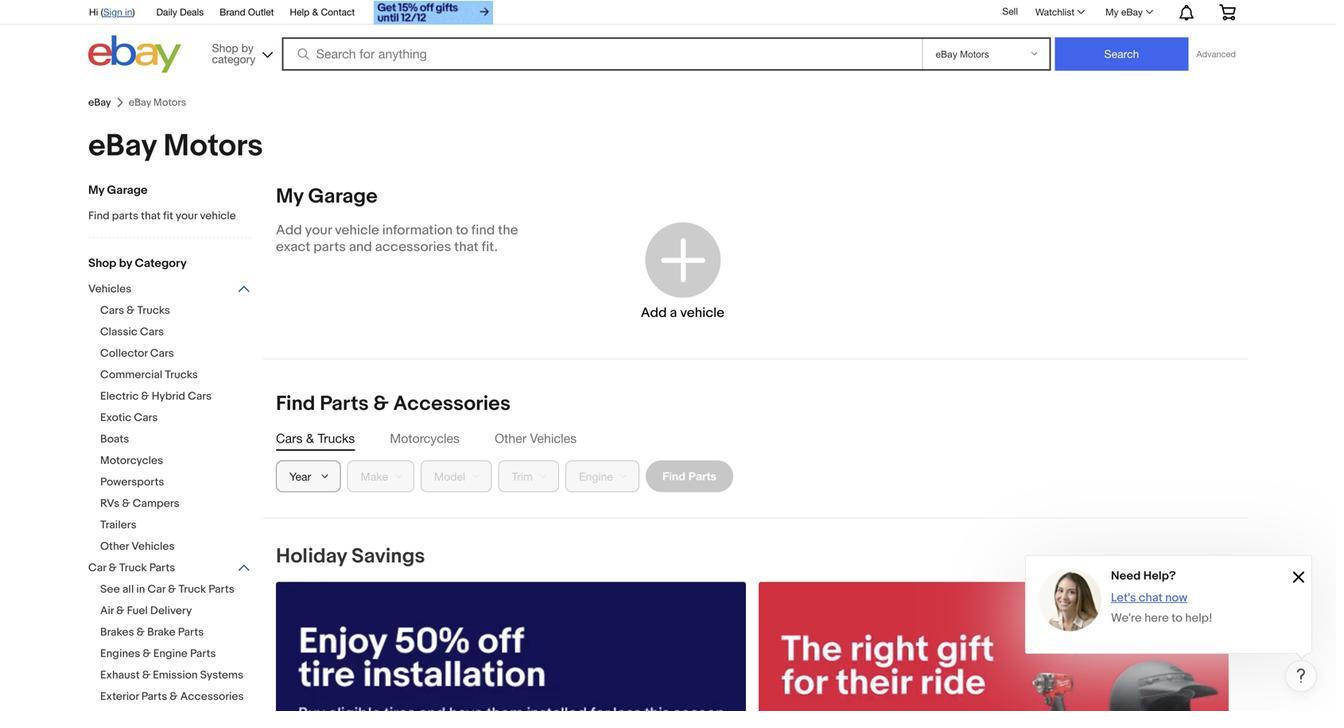 Task type: vqa. For each thing, say whether or not it's contained in the screenshot.
Motorcycles link
yes



Task type: describe. For each thing, give the bounding box(es) containing it.
help?
[[1144, 569, 1176, 584]]

your inside add your vehicle information to find the exact parts and accessories that fit.
[[305, 222, 332, 239]]

0 vertical spatial that
[[141, 210, 161, 223]]

deals
[[180, 6, 204, 17]]

shop by category
[[88, 257, 187, 271]]

that inside add your vehicle information to find the exact parts and accessories that fit.
[[454, 239, 479, 256]]

the
[[498, 222, 518, 239]]

help, opens dialogs image
[[1293, 668, 1309, 684]]

we're
[[1111, 612, 1142, 626]]

1 horizontal spatial my garage
[[276, 185, 378, 209]]

watchlist
[[1036, 6, 1075, 17]]

parts inside find parts button
[[689, 470, 717, 483]]

trailers link
[[100, 519, 263, 534]]

in inside vehicles cars & trucks classic cars collector cars commercial trucks electric & hybrid cars exotic cars boats motorcycles powersports rvs & campers trailers other vehicles car & truck parts see all in car & truck parts air & fuel delivery brakes & brake parts engines & engine parts exhaust & emission systems exterior parts & accessories
[[136, 583, 145, 597]]

air & fuel delivery link
[[100, 605, 263, 620]]

find for find parts that fit your vehicle
[[88, 210, 110, 223]]

1 vertical spatial truck
[[179, 583, 206, 597]]

Search for anything text field
[[284, 39, 919, 69]]

ebay inside my ebay link
[[1121, 6, 1143, 17]]

holiday savings
[[276, 545, 425, 570]]

shop for shop by category
[[88, 257, 116, 271]]

motors
[[163, 128, 263, 165]]

rvs
[[100, 498, 120, 511]]

1 horizontal spatial other
[[495, 432, 527, 446]]

1 vertical spatial trucks
[[165, 369, 198, 382]]

find
[[471, 222, 495, 239]]

sign in link
[[103, 6, 132, 17]]

0 horizontal spatial your
[[176, 210, 197, 223]]

brake
[[147, 626, 176, 640]]

information
[[382, 222, 453, 239]]

brakes
[[100, 626, 134, 640]]

other inside vehicles cars & trucks classic cars collector cars commercial trucks electric & hybrid cars exotic cars boats motorcycles powersports rvs & campers trailers other vehicles car & truck parts see all in car & truck parts air & fuel delivery brakes & brake parts engines & engine parts exhaust & emission systems exterior parts & accessories
[[100, 540, 129, 554]]

in inside account navigation
[[125, 6, 132, 17]]

none text field inside main content
[[759, 583, 1229, 712]]

other vehicles
[[495, 432, 577, 446]]

ebay for ebay
[[88, 96, 111, 109]]

motorcycles link
[[100, 455, 263, 470]]

find for find parts & accessories
[[276, 392, 315, 417]]

brand
[[220, 6, 245, 17]]

brand outlet link
[[220, 4, 274, 21]]

engines
[[100, 648, 140, 661]]

collector cars link
[[100, 347, 263, 362]]

exotic cars link
[[100, 412, 263, 427]]

campers
[[133, 498, 180, 511]]

classic
[[100, 326, 138, 339]]

all
[[122, 583, 134, 597]]

air
[[100, 605, 114, 618]]

engines & engine parts link
[[100, 648, 263, 663]]

exterior parts & accessories link
[[100, 691, 263, 706]]

add a vehicle image
[[641, 218, 725, 302]]

accessories
[[375, 239, 451, 256]]

my ebay link
[[1097, 2, 1161, 21]]

see all in car & truck parts link
[[100, 583, 263, 599]]

help & contact link
[[290, 4, 355, 21]]

need
[[1111, 569, 1141, 584]]

your shopping cart image
[[1219, 4, 1237, 20]]

let's
[[1111, 591, 1136, 606]]

find parts that fit your vehicle link
[[88, 210, 251, 225]]

sell
[[1003, 6, 1018, 17]]

find for find parts
[[663, 470, 685, 483]]

electric & hybrid cars link
[[100, 390, 263, 405]]

category
[[212, 52, 255, 66]]

now
[[1166, 591, 1188, 606]]

0 horizontal spatial my garage
[[88, 183, 148, 198]]

vehicles inside tab list
[[530, 432, 577, 446]]

trailers
[[100, 519, 137, 533]]

sell link
[[995, 6, 1025, 17]]

add a vehicle button
[[584, 200, 781, 343]]

(
[[101, 6, 103, 17]]

1 vertical spatial car
[[148, 583, 166, 597]]

watchlist link
[[1027, 2, 1092, 21]]

classic cars link
[[100, 326, 263, 341]]

exhaust
[[100, 669, 140, 683]]

tab list containing cars & trucks
[[276, 430, 1235, 448]]

need help? let's chat now we're here to help!
[[1111, 569, 1213, 626]]

my inside my ebay link
[[1106, 6, 1119, 17]]

add a vehicle
[[641, 305, 725, 322]]

vehicles cars & trucks classic cars collector cars commercial trucks electric & hybrid cars exotic cars boats motorcycles powersports rvs & campers trailers other vehicles car & truck parts see all in car & truck parts air & fuel delivery brakes & brake parts engines & engine parts exhaust & emission systems exterior parts & accessories
[[88, 283, 244, 704]]

cars & trucks
[[276, 432, 355, 446]]

powersports link
[[100, 476, 263, 491]]

sign
[[103, 6, 122, 17]]

hi
[[89, 6, 98, 17]]

and
[[349, 239, 372, 256]]

to inside need help? let's chat now we're here to help!
[[1172, 612, 1183, 626]]

car & truck parts button
[[88, 562, 251, 577]]

rvs & campers link
[[100, 498, 263, 513]]

boats
[[100, 433, 129, 447]]

exhaust & emission systems link
[[100, 669, 263, 684]]

advanced link
[[1189, 38, 1244, 70]]

find parts & accessories
[[276, 392, 511, 417]]

& inside account navigation
[[312, 6, 318, 17]]

cars & trucks link
[[100, 304, 263, 319]]

commercial trucks link
[[100, 369, 263, 384]]

0 vertical spatial trucks
[[137, 304, 170, 318]]

add for add your vehicle information to find the exact parts and accessories that fit.
[[276, 222, 302, 239]]

0 horizontal spatial my
[[88, 183, 104, 198]]

daily deals
[[156, 6, 204, 17]]

ebay motors
[[88, 128, 263, 165]]

shop by category banner
[[80, 0, 1248, 77]]

)
[[132, 6, 135, 17]]

get an extra 15% off image
[[374, 1, 493, 25]]



Task type: locate. For each thing, give the bounding box(es) containing it.
my up find parts that fit your vehicle at the left top
[[88, 183, 104, 198]]

1 horizontal spatial to
[[1172, 612, 1183, 626]]

1 horizontal spatial garage
[[308, 185, 378, 209]]

1 vertical spatial in
[[136, 583, 145, 597]]

1 horizontal spatial your
[[305, 222, 332, 239]]

1 vertical spatial parts
[[313, 239, 346, 256]]

collector
[[100, 347, 148, 361]]

1 vertical spatial motorcycles
[[100, 455, 163, 468]]

truck up air & fuel delivery link
[[179, 583, 206, 597]]

in
[[125, 6, 132, 17], [136, 583, 145, 597]]

car up see
[[88, 562, 106, 575]]

electric
[[100, 390, 139, 404]]

1 vertical spatial find
[[276, 392, 315, 417]]

ebay link
[[88, 96, 111, 109]]

daily
[[156, 6, 177, 17]]

hi ( sign in )
[[89, 6, 135, 17]]

parts left and
[[313, 239, 346, 256]]

main content containing my garage
[[263, 184, 1317, 712]]

help & contact
[[290, 6, 355, 17]]

1 vertical spatial vehicles
[[530, 432, 577, 446]]

tab list
[[276, 430, 1235, 448]]

1 horizontal spatial vehicle
[[335, 222, 379, 239]]

truck up all
[[119, 562, 147, 575]]

0 horizontal spatial garage
[[107, 183, 148, 198]]

by for category
[[241, 41, 254, 54]]

garage up find parts that fit your vehicle at the left top
[[107, 183, 148, 198]]

garage up and
[[308, 185, 378, 209]]

2 horizontal spatial my
[[1106, 6, 1119, 17]]

in right sign
[[125, 6, 132, 17]]

0 horizontal spatial in
[[125, 6, 132, 17]]

2 vertical spatial trucks
[[318, 432, 355, 446]]

1 horizontal spatial my
[[276, 185, 304, 209]]

accessories
[[393, 392, 511, 417], [180, 691, 244, 704]]

shop by category button
[[205, 35, 276, 70]]

ebay for ebay motors
[[88, 128, 157, 165]]

1 horizontal spatial that
[[454, 239, 479, 256]]

alert dialog
[[1025, 556, 1312, 655]]

by left category
[[119, 257, 132, 271]]

1 horizontal spatial accessories
[[393, 392, 511, 417]]

contact
[[321, 6, 355, 17]]

see
[[100, 583, 120, 597]]

systems
[[200, 669, 243, 683]]

help
[[290, 6, 310, 17]]

0 horizontal spatial car
[[88, 562, 106, 575]]

commercial
[[100, 369, 162, 382]]

2 vertical spatial vehicles
[[131, 540, 175, 554]]

your
[[176, 210, 197, 223], [305, 222, 332, 239]]

add for add a vehicle
[[641, 305, 667, 322]]

0 horizontal spatial add
[[276, 222, 302, 239]]

1 vertical spatial to
[[1172, 612, 1183, 626]]

trucks down vehicles dropdown button
[[137, 304, 170, 318]]

shop inside shop by category
[[212, 41, 238, 54]]

my garage
[[88, 183, 148, 198], [276, 185, 378, 209]]

1 horizontal spatial truck
[[179, 583, 206, 597]]

trucks
[[137, 304, 170, 318], [165, 369, 198, 382], [318, 432, 355, 446]]

motorcycles down the find parts & accessories at the bottom of page
[[390, 432, 460, 446]]

accessories inside vehicles cars & trucks classic cars collector cars commercial trucks electric & hybrid cars exotic cars boats motorcycles powersports rvs & campers trailers other vehicles car & truck parts see all in car & truck parts air & fuel delivery brakes & brake parts engines & engine parts exhaust & emission systems exterior parts & accessories
[[180, 691, 244, 704]]

0 horizontal spatial truck
[[119, 562, 147, 575]]

1 horizontal spatial in
[[136, 583, 145, 597]]

0 horizontal spatial motorcycles
[[100, 455, 163, 468]]

add your vehicle information to find the exact parts and accessories that fit.
[[276, 222, 518, 256]]

motorcycles up powersports
[[100, 455, 163, 468]]

1 vertical spatial shop
[[88, 257, 116, 271]]

powersports
[[100, 476, 164, 490]]

vehicle right a
[[680, 305, 725, 322]]

shop by category
[[212, 41, 255, 66]]

your left and
[[305, 222, 332, 239]]

add inside button
[[641, 305, 667, 322]]

main content
[[263, 184, 1317, 712]]

2 horizontal spatial vehicle
[[680, 305, 725, 322]]

car
[[88, 562, 106, 575], [148, 583, 166, 597]]

category
[[135, 257, 187, 271]]

to down now
[[1172, 612, 1183, 626]]

shop left category
[[88, 257, 116, 271]]

find inside button
[[663, 470, 685, 483]]

let's chat now button
[[1111, 591, 1286, 606]]

1 horizontal spatial by
[[241, 41, 254, 54]]

find
[[88, 210, 110, 223], [276, 392, 315, 417], [663, 470, 685, 483]]

delivery
[[150, 605, 192, 618]]

0 vertical spatial other
[[495, 432, 527, 446]]

2 horizontal spatial find
[[663, 470, 685, 483]]

motorcycles inside vehicles cars & trucks classic cars collector cars commercial trucks electric & hybrid cars exotic cars boats motorcycles powersports rvs & campers trailers other vehicles car & truck parts see all in car & truck parts air & fuel delivery brakes & brake parts engines & engine parts exhaust & emission systems exterior parts & accessories
[[100, 455, 163, 468]]

1 horizontal spatial parts
[[313, 239, 346, 256]]

help!
[[1185, 612, 1213, 626]]

truck
[[119, 562, 147, 575], [179, 583, 206, 597]]

chat
[[1139, 591, 1163, 606]]

here
[[1145, 612, 1169, 626]]

1 horizontal spatial shop
[[212, 41, 238, 54]]

None text field
[[759, 583, 1229, 712]]

brand outlet
[[220, 6, 274, 17]]

parts
[[320, 392, 369, 417], [689, 470, 717, 483], [149, 562, 175, 575], [209, 583, 235, 597], [178, 626, 204, 640], [190, 648, 216, 661], [141, 691, 167, 704]]

0 vertical spatial motorcycles
[[390, 432, 460, 446]]

holiday
[[276, 545, 347, 570]]

advanced
[[1197, 49, 1236, 59]]

fit
[[163, 210, 173, 223]]

1 vertical spatial other
[[100, 540, 129, 554]]

parts inside add your vehicle information to find the exact parts and accessories that fit.
[[313, 239, 346, 256]]

0 vertical spatial accessories
[[393, 392, 511, 417]]

other vehicles link
[[100, 540, 263, 556]]

1 horizontal spatial car
[[148, 583, 166, 597]]

my garage up find parts that fit your vehicle at the left top
[[88, 183, 148, 198]]

shop down brand
[[212, 41, 238, 54]]

1 vertical spatial accessories
[[180, 691, 244, 704]]

0 horizontal spatial that
[[141, 210, 161, 223]]

my up exact
[[276, 185, 304, 209]]

1 vertical spatial ebay
[[88, 96, 111, 109]]

exterior
[[100, 691, 139, 704]]

0 vertical spatial in
[[125, 6, 132, 17]]

my right watchlist link
[[1106, 6, 1119, 17]]

find parts
[[663, 470, 717, 483]]

find parts button
[[646, 461, 733, 493]]

0 vertical spatial by
[[241, 41, 254, 54]]

by inside shop by category
[[241, 41, 254, 54]]

1 horizontal spatial find
[[276, 392, 315, 417]]

0 vertical spatial ebay
[[1121, 6, 1143, 17]]

1 horizontal spatial add
[[641, 305, 667, 322]]

vehicles button
[[88, 283, 251, 298]]

engine
[[153, 648, 188, 661]]

None submit
[[1055, 37, 1189, 71]]

1 vertical spatial add
[[641, 305, 667, 322]]

trucks down the find parts & accessories at the bottom of page
[[318, 432, 355, 446]]

None text field
[[276, 583, 746, 712]]

other
[[495, 432, 527, 446], [100, 540, 129, 554]]

fit.
[[482, 239, 498, 256]]

0 horizontal spatial to
[[456, 222, 468, 239]]

none submit inside shop by category banner
[[1055, 37, 1189, 71]]

0 vertical spatial truck
[[119, 562, 147, 575]]

my garage up exact
[[276, 185, 378, 209]]

0 vertical spatial vehicles
[[88, 283, 131, 296]]

car down car & truck parts dropdown button
[[148, 583, 166, 597]]

a
[[670, 305, 677, 322]]

vehicles
[[88, 283, 131, 296], [530, 432, 577, 446], [131, 540, 175, 554]]

my ebay
[[1106, 6, 1143, 17]]

0 vertical spatial car
[[88, 562, 106, 575]]

exact
[[276, 239, 310, 256]]

alert dialog containing need help?
[[1025, 556, 1312, 655]]

vehicle inside add your vehicle information to find the exact parts and accessories that fit.
[[335, 222, 379, 239]]

hybrid
[[152, 390, 185, 404]]

savings
[[352, 545, 425, 570]]

trucks inside tab list
[[318, 432, 355, 446]]

that left fit
[[141, 210, 161, 223]]

0 vertical spatial parts
[[112, 210, 138, 223]]

0 vertical spatial shop
[[212, 41, 238, 54]]

trucks down collector cars link
[[165, 369, 198, 382]]

cars
[[100, 304, 124, 318], [140, 326, 164, 339], [150, 347, 174, 361], [188, 390, 212, 404], [134, 412, 158, 425], [276, 432, 303, 446]]

add inside add your vehicle information to find the exact parts and accessories that fit.
[[276, 222, 302, 239]]

0 vertical spatial find
[[88, 210, 110, 223]]

0 horizontal spatial find
[[88, 210, 110, 223]]

1 vertical spatial that
[[454, 239, 479, 256]]

add left and
[[276, 222, 302, 239]]

0 horizontal spatial other
[[100, 540, 129, 554]]

in right all
[[136, 583, 145, 597]]

0 horizontal spatial shop
[[88, 257, 116, 271]]

0 horizontal spatial by
[[119, 257, 132, 271]]

0 vertical spatial to
[[456, 222, 468, 239]]

1 horizontal spatial motorcycles
[[390, 432, 460, 446]]

0 vertical spatial add
[[276, 222, 302, 239]]

outlet
[[248, 6, 274, 17]]

by for category
[[119, 257, 132, 271]]

shop for shop by category
[[212, 41, 238, 54]]

that left "fit."
[[454, 239, 479, 256]]

your right fit
[[176, 210, 197, 223]]

to left find
[[456, 222, 468, 239]]

0 horizontal spatial vehicle
[[200, 210, 236, 223]]

add left a
[[641, 305, 667, 322]]

0 horizontal spatial parts
[[112, 210, 138, 223]]

to inside add your vehicle information to find the exact parts and accessories that fit.
[[456, 222, 468, 239]]

fuel
[[127, 605, 148, 618]]

2 vertical spatial ebay
[[88, 128, 157, 165]]

vehicle left information
[[335, 222, 379, 239]]

exotic
[[100, 412, 131, 425]]

vehicle inside button
[[680, 305, 725, 322]]

by
[[241, 41, 254, 54], [119, 257, 132, 271]]

account navigation
[[80, 0, 1248, 27]]

0 horizontal spatial accessories
[[180, 691, 244, 704]]

parts left fit
[[112, 210, 138, 223]]

by down the brand outlet link
[[241, 41, 254, 54]]

vehicle right fit
[[200, 210, 236, 223]]

2 vertical spatial find
[[663, 470, 685, 483]]

daily deals link
[[156, 4, 204, 21]]

add
[[276, 222, 302, 239], [641, 305, 667, 322]]

vehicle for add a vehicle
[[680, 305, 725, 322]]

1 vertical spatial by
[[119, 257, 132, 271]]

&
[[312, 6, 318, 17], [127, 304, 135, 318], [141, 390, 149, 404], [373, 392, 389, 417], [306, 432, 314, 446], [122, 498, 130, 511], [109, 562, 117, 575], [168, 583, 176, 597], [116, 605, 124, 618], [137, 626, 145, 640], [143, 648, 151, 661], [142, 669, 150, 683], [170, 691, 178, 704]]

vehicle
[[200, 210, 236, 223], [335, 222, 379, 239], [680, 305, 725, 322]]

vehicle for add your vehicle information to find the exact parts and accessories that fit.
[[335, 222, 379, 239]]

brakes & brake parts link
[[100, 626, 263, 642]]

boats link
[[100, 433, 263, 448]]

find parts that fit your vehicle
[[88, 210, 236, 223]]



